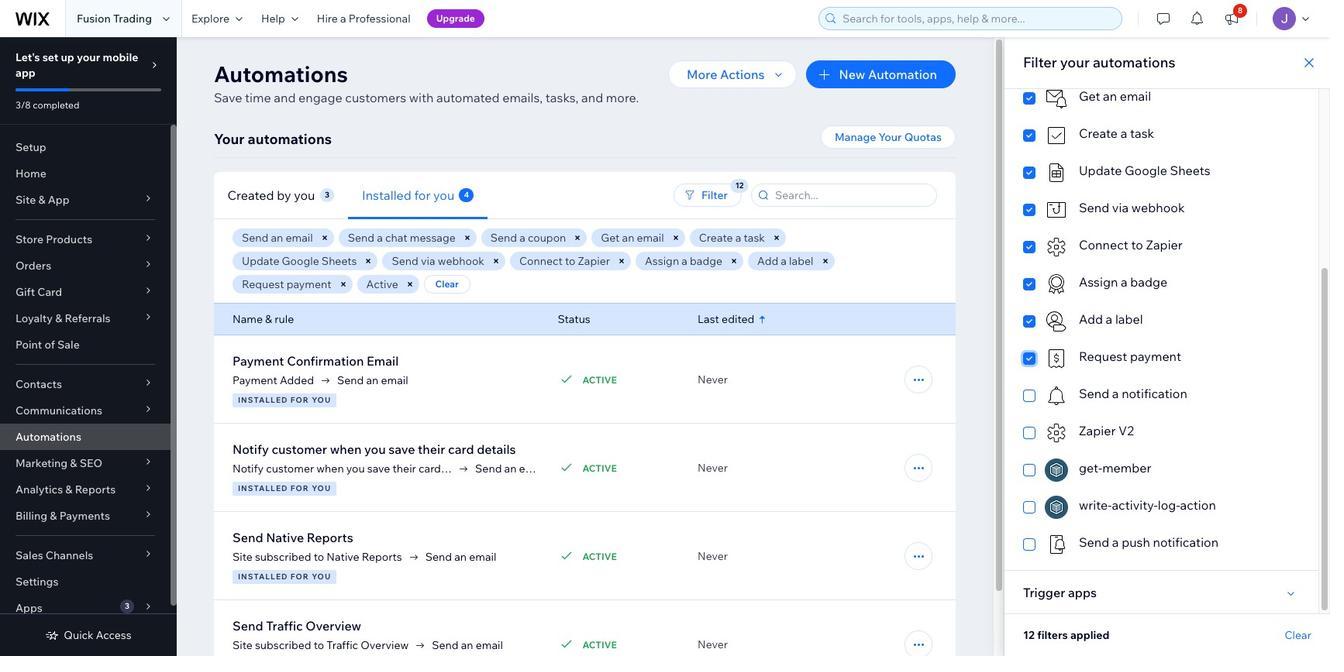 Task type: vqa. For each thing, say whether or not it's contained in the screenshot.
Update Google Sheets Option
yes



Task type: describe. For each thing, give the bounding box(es) containing it.
4
[[464, 190, 469, 200]]

0 horizontal spatial native
[[266, 530, 304, 546]]

analytics & reports button
[[0, 477, 171, 503]]

payment added
[[233, 374, 314, 388]]

you for confirmation
[[312, 395, 331, 406]]

to inside 'connect to zapier' checkbox
[[1132, 237, 1143, 253]]

1 vertical spatial card
[[419, 462, 441, 476]]

category image for send
[[1045, 385, 1068, 408]]

category image for get an email
[[1045, 87, 1068, 110]]

0 horizontal spatial request
[[242, 278, 284, 292]]

0 horizontal spatial google
[[282, 254, 319, 268]]

0 vertical spatial save
[[389, 442, 415, 457]]

Update Google Sheets checkbox
[[1023, 161, 1300, 185]]

filter button
[[674, 184, 742, 207]]

your inside button
[[879, 130, 902, 144]]

status
[[558, 312, 591, 326]]

Assign a badge checkbox
[[1023, 273, 1300, 296]]

reports for analytics & reports
[[75, 483, 116, 497]]

request inside option
[[1079, 349, 1128, 364]]

marketing & seo
[[16, 457, 102, 471]]

never for notify customer when you save their card details
[[698, 461, 728, 475]]

0 vertical spatial overview
[[306, 619, 361, 634]]

3/8 completed
[[16, 99, 79, 111]]

app
[[48, 193, 69, 207]]

settings link
[[0, 569, 171, 595]]

0 vertical spatial clear
[[435, 278, 459, 290]]

8
[[1238, 5, 1243, 16]]

tab list containing created by you
[[214, 172, 592, 219]]

for for native
[[291, 572, 309, 582]]

billing & payments
[[16, 509, 110, 523]]

your inside let's set up your mobile app
[[77, 50, 100, 64]]

category image for zapier v2
[[1045, 422, 1068, 445]]

1 vertical spatial connect to zapier
[[519, 254, 610, 268]]

payments
[[59, 509, 110, 523]]

send a push notification
[[1079, 535, 1219, 551]]

point of sale link
[[0, 332, 171, 358]]

let's
[[16, 50, 40, 64]]

send a chat message
[[348, 231, 456, 245]]

0 vertical spatial details
[[477, 442, 516, 457]]

sales channels
[[16, 549, 93, 563]]

1 your from the left
[[214, 130, 245, 148]]

active for send native reports
[[583, 551, 617, 563]]

action
[[1180, 498, 1216, 513]]

category image for write-activity-log-action
[[1045, 496, 1068, 519]]

fusion
[[77, 12, 111, 26]]

professional
[[349, 12, 411, 26]]

12 filters applied
[[1023, 629, 1110, 643]]

Send via webhook checkbox
[[1023, 198, 1300, 222]]

settings
[[16, 575, 58, 589]]

add inside checkbox
[[1079, 312, 1103, 327]]

marketing & seo button
[[0, 450, 171, 477]]

1 vertical spatial update
[[242, 254, 279, 268]]

1 vertical spatial via
[[421, 254, 435, 268]]

name & rule
[[233, 312, 294, 326]]

up
[[61, 50, 74, 64]]

1 vertical spatial create
[[699, 231, 733, 245]]

Connect to Zapier checkbox
[[1023, 236, 1300, 259]]

category image for request payment
[[1045, 347, 1068, 371]]

message
[[410, 231, 456, 245]]

Request payment checkbox
[[1023, 347, 1300, 371]]

send inside checkbox
[[1079, 200, 1110, 216]]

0 horizontal spatial assign a badge
[[645, 254, 723, 268]]

google inside checkbox
[[1125, 163, 1168, 178]]

0 vertical spatial notification
[[1122, 386, 1188, 402]]

send an email for email
[[337, 374, 408, 388]]

0 horizontal spatial task
[[744, 231, 765, 245]]

of
[[45, 338, 55, 352]]

for for customer
[[291, 484, 309, 494]]

Get an email checkbox
[[1023, 87, 1300, 110]]

upgrade button
[[427, 9, 484, 28]]

get-
[[1079, 461, 1103, 476]]

send an email for when
[[475, 462, 547, 476]]

more.
[[606, 90, 639, 105]]

loyalty & referrals
[[16, 312, 111, 326]]

added
[[280, 374, 314, 388]]

1 horizontal spatial traffic
[[327, 639, 358, 653]]

1 horizontal spatial clear button
[[1285, 629, 1312, 643]]

sidebar element
[[0, 37, 177, 657]]

tasks,
[[546, 90, 579, 105]]

via inside checkbox
[[1113, 200, 1129, 216]]

installed for you for customer
[[238, 484, 331, 494]]

1 vertical spatial zapier
[[578, 254, 610, 268]]

& for loyalty
[[55, 312, 62, 326]]

hire a professional link
[[308, 0, 420, 37]]

to down send traffic overview
[[314, 639, 324, 653]]

store
[[16, 233, 43, 247]]

actions
[[720, 67, 765, 82]]

trigger
[[1023, 585, 1066, 601]]

0 horizontal spatial label
[[789, 254, 814, 268]]

Send a push notification checkbox
[[1023, 533, 1300, 557]]

installed for you
[[362, 187, 455, 203]]

8 button
[[1215, 0, 1249, 37]]

billing & payments button
[[0, 503, 171, 530]]

Search for tools, apps, help & more... field
[[838, 8, 1117, 29]]

loyalty
[[16, 312, 53, 326]]

write-activity-log-action checkbox
[[1023, 496, 1300, 519]]

1 notify customer when you save their card details from the top
[[233, 442, 516, 457]]

send traffic overview
[[233, 619, 361, 634]]

last edited
[[698, 312, 755, 326]]

contacts button
[[0, 371, 171, 398]]

orders button
[[0, 253, 171, 279]]

help button
[[252, 0, 308, 37]]

& for analytics
[[65, 483, 73, 497]]

referrals
[[65, 312, 111, 326]]

rule
[[275, 312, 294, 326]]

update google sheets inside checkbox
[[1079, 163, 1211, 178]]

category image for connect to zapier
[[1045, 236, 1068, 259]]

12
[[1023, 629, 1035, 643]]

member
[[1103, 461, 1152, 476]]

zapier v2
[[1079, 423, 1134, 439]]

connect to zapier inside 'connect to zapier' checkbox
[[1079, 237, 1183, 253]]

name
[[233, 312, 263, 326]]

0 horizontal spatial create a task
[[699, 231, 765, 245]]

3 inside tab list
[[325, 190, 330, 200]]

more actions
[[687, 67, 765, 82]]

subscribed for native
[[255, 551, 311, 564]]

1 vertical spatial webhook
[[438, 254, 485, 268]]

category image for assign a badge
[[1045, 273, 1068, 296]]

2 horizontal spatial reports
[[362, 551, 402, 564]]

gift card
[[16, 285, 62, 299]]

communications
[[16, 404, 102, 418]]

0 horizontal spatial traffic
[[266, 619, 303, 634]]

send a coupon
[[491, 231, 566, 245]]

hire
[[317, 12, 338, 26]]

apps
[[16, 602, 42, 616]]

manage your quotas button
[[821, 126, 956, 149]]

automated
[[437, 90, 500, 105]]

sales channels button
[[0, 543, 171, 569]]

created by you
[[228, 187, 316, 203]]

coupon
[[528, 231, 566, 245]]

0 horizontal spatial request payment
[[242, 278, 332, 292]]

1 vertical spatial send via webhook
[[392, 254, 485, 268]]

0 horizontal spatial badge
[[690, 254, 723, 268]]

0 horizontal spatial assign
[[645, 254, 679, 268]]

new
[[839, 67, 866, 82]]

active for payment confirmation email
[[583, 374, 617, 386]]

hire a professional
[[317, 12, 411, 26]]

get an email inside checkbox
[[1079, 88, 1151, 104]]

1 horizontal spatial automations
[[1093, 53, 1176, 71]]

gift
[[16, 285, 35, 299]]

installed for you for native
[[238, 572, 331, 582]]

category image for update google sheets
[[1045, 161, 1068, 185]]

2 and from the left
[[582, 90, 603, 105]]

get-member checkbox
[[1023, 459, 1300, 482]]

filters
[[1038, 629, 1068, 643]]

site for send traffic overview
[[233, 639, 253, 653]]

chat
[[385, 231, 408, 245]]

1 notify from the top
[[233, 442, 269, 457]]

1 vertical spatial get
[[601, 231, 620, 245]]

3 inside sidebar element
[[125, 602, 129, 612]]

& for name
[[265, 312, 272, 326]]

write-
[[1079, 498, 1112, 513]]

& for site
[[38, 193, 45, 207]]

0 horizontal spatial clear button
[[424, 275, 470, 294]]

0 vertical spatial add a label
[[758, 254, 814, 268]]

1 vertical spatial details
[[444, 462, 477, 476]]

payment confirmation email
[[233, 354, 399, 369]]

automations link
[[0, 424, 171, 450]]

email inside checkbox
[[1120, 88, 1151, 104]]

category image for get-member
[[1045, 459, 1068, 482]]

0 vertical spatial customer
[[272, 442, 327, 457]]

new automation
[[839, 67, 937, 82]]

0 horizontal spatial connect
[[519, 254, 563, 268]]

webhook inside checkbox
[[1132, 200, 1185, 216]]

analytics
[[16, 483, 63, 497]]

2 notify from the top
[[233, 462, 264, 476]]

loyalty & referrals button
[[0, 305, 171, 332]]

an inside checkbox
[[1103, 88, 1117, 104]]

1 and from the left
[[274, 90, 296, 105]]

log-
[[1158, 498, 1181, 513]]

0 horizontal spatial add
[[758, 254, 779, 268]]

zapier inside checkbox
[[1146, 237, 1183, 253]]

1 vertical spatial their
[[393, 462, 416, 476]]

site & app
[[16, 193, 69, 207]]

fusion trading
[[77, 12, 152, 26]]

setup
[[16, 140, 46, 154]]

setup link
[[0, 134, 171, 160]]

1 vertical spatial clear
[[1285, 629, 1312, 643]]

sheets inside checkbox
[[1170, 163, 1211, 178]]



Task type: locate. For each thing, give the bounding box(es) containing it.
0 horizontal spatial get an email
[[601, 231, 664, 245]]

request payment inside option
[[1079, 349, 1182, 364]]

home
[[16, 167, 46, 181]]

automations
[[1093, 53, 1176, 71], [248, 130, 332, 148]]

connect to zapier down the coupon
[[519, 254, 610, 268]]

10 category image from the top
[[1045, 533, 1068, 557]]

1 horizontal spatial connect to zapier
[[1079, 237, 1183, 253]]

Send a notification checkbox
[[1023, 385, 1300, 408]]

request up the name & rule
[[242, 278, 284, 292]]

1 vertical spatial site
[[233, 551, 253, 564]]

google up 'rule'
[[282, 254, 319, 268]]

& inside dropdown button
[[38, 193, 45, 207]]

1 horizontal spatial payment
[[1130, 349, 1182, 364]]

0 horizontal spatial update google sheets
[[242, 254, 357, 268]]

& right billing at the bottom left of page
[[50, 509, 57, 523]]

you down site subscribed to native reports
[[312, 572, 331, 582]]

0 vertical spatial when
[[330, 442, 362, 457]]

time
[[245, 90, 271, 105]]

task inside option
[[1130, 126, 1155, 141]]

badge down 'connect to zapier' checkbox
[[1131, 274, 1168, 290]]

send
[[1079, 200, 1110, 216], [242, 231, 269, 245], [348, 231, 375, 245], [491, 231, 517, 245], [392, 254, 419, 268], [337, 374, 364, 388], [1079, 386, 1110, 402], [475, 462, 502, 476], [233, 530, 263, 546], [1079, 535, 1110, 551], [425, 551, 452, 564], [233, 619, 263, 634], [432, 639, 459, 653]]

connect down the coupon
[[519, 254, 563, 268]]

sheets down send a chat message
[[322, 254, 357, 268]]

via down "update google sheets" checkbox
[[1113, 200, 1129, 216]]

3 installed for you from the top
[[238, 572, 331, 582]]

webhook down message
[[438, 254, 485, 268]]

installed
[[238, 395, 288, 406], [238, 484, 288, 494], [238, 572, 288, 582]]

site subscribed to traffic overview
[[233, 639, 409, 653]]

2 payment from the top
[[233, 374, 277, 388]]

0 vertical spatial card
[[448, 442, 474, 457]]

Add a label checkbox
[[1023, 310, 1300, 333]]

get
[[1079, 88, 1101, 104], [601, 231, 620, 245]]

6 category image from the top
[[1045, 347, 1068, 371]]

zapier inside checkbox
[[1079, 423, 1116, 439]]

1 vertical spatial payment
[[233, 374, 277, 388]]

2 active from the top
[[583, 462, 617, 474]]

0 horizontal spatial your
[[214, 130, 245, 148]]

& left 'rule'
[[265, 312, 272, 326]]

zapier left the v2 at the right bottom
[[1079, 423, 1116, 439]]

1 horizontal spatial update
[[1079, 163, 1122, 178]]

installed for notify
[[238, 484, 288, 494]]

get-member
[[1079, 461, 1152, 476]]

subscribed for traffic
[[255, 639, 311, 653]]

Zapier V2 checkbox
[[1023, 422, 1300, 445]]

payment up 'rule'
[[287, 278, 332, 292]]

for
[[414, 187, 431, 203]]

0 horizontal spatial reports
[[75, 483, 116, 497]]

update inside checkbox
[[1079, 163, 1122, 178]]

& left app
[[38, 193, 45, 207]]

create down filter your automations
[[1079, 126, 1118, 141]]

1 vertical spatial assign
[[1079, 274, 1118, 290]]

1 horizontal spatial request payment
[[1079, 349, 1182, 364]]

site down send native reports
[[233, 551, 253, 564]]

an
[[1103, 88, 1117, 104], [271, 231, 283, 245], [622, 231, 635, 245], [366, 374, 379, 388], [504, 462, 517, 476], [455, 551, 467, 564], [461, 639, 473, 653]]

8 category image from the top
[[1045, 459, 1068, 482]]

subscribed down send native reports
[[255, 551, 311, 564]]

0 vertical spatial create a task
[[1079, 126, 1155, 141]]

0 horizontal spatial payment
[[287, 278, 332, 292]]

1 vertical spatial customer
[[266, 462, 314, 476]]

you for customer
[[312, 484, 331, 494]]

sales
[[16, 549, 43, 563]]

2 category image from the top
[[1045, 161, 1068, 185]]

to down send via webhook checkbox
[[1132, 237, 1143, 253]]

create
[[1079, 126, 1118, 141], [699, 231, 733, 245]]

request payment up 'rule'
[[242, 278, 332, 292]]

3 category image from the top
[[1045, 198, 1068, 222]]

applied
[[1071, 629, 1110, 643]]

automations up get an email checkbox
[[1093, 53, 1176, 71]]

get an email
[[1079, 88, 1151, 104], [601, 231, 664, 245]]

&
[[38, 193, 45, 207], [55, 312, 62, 326], [265, 312, 272, 326], [70, 457, 77, 471], [65, 483, 73, 497], [50, 509, 57, 523]]

write-activity-log-action
[[1079, 498, 1216, 513]]

0 vertical spatial payment
[[287, 278, 332, 292]]

zapier up status
[[578, 254, 610, 268]]

update google sheets up 'rule'
[[242, 254, 357, 268]]

get down filter your automations
[[1079, 88, 1101, 104]]

gift card button
[[0, 279, 171, 305]]

installed for you for confirmation
[[238, 395, 331, 406]]

your down "save" at the top of page
[[214, 130, 245, 148]]

emails,
[[503, 90, 543, 105]]

subscribed
[[255, 551, 311, 564], [255, 639, 311, 653]]

7 category image from the top
[[1045, 422, 1068, 445]]

for up send native reports
[[291, 484, 309, 494]]

category image for send via webhook
[[1045, 198, 1068, 222]]

point
[[16, 338, 42, 352]]

help
[[261, 12, 285, 26]]

request up send a notification
[[1079, 349, 1128, 364]]

1 vertical spatial add a label
[[1079, 312, 1143, 327]]

2 vertical spatial you
[[312, 572, 331, 582]]

send an email for overview
[[432, 639, 503, 653]]

& left seo
[[70, 457, 77, 471]]

1 horizontal spatial their
[[418, 442, 445, 457]]

update up the name & rule
[[242, 254, 279, 268]]

3/8
[[16, 99, 31, 111]]

1 never from the top
[[698, 373, 728, 387]]

0 vertical spatial request
[[242, 278, 284, 292]]

clear
[[435, 278, 459, 290], [1285, 629, 1312, 643]]

0 vertical spatial assign
[[645, 254, 679, 268]]

2 installed for you from the top
[[238, 484, 331, 494]]

for
[[291, 395, 309, 406], [291, 484, 309, 494], [291, 572, 309, 582]]

category image for add
[[1045, 310, 1068, 333]]

to down the coupon
[[565, 254, 576, 268]]

2 vertical spatial installed for you
[[238, 572, 331, 582]]

0 vertical spatial assign a badge
[[645, 254, 723, 268]]

1 you from the top
[[312, 395, 331, 406]]

0 vertical spatial webhook
[[1132, 200, 1185, 216]]

1 vertical spatial when
[[317, 462, 344, 476]]

1 vertical spatial native
[[327, 551, 360, 564]]

0 vertical spatial installed
[[238, 395, 288, 406]]

installed down 'payment added'
[[238, 395, 288, 406]]

send via webhook down "update google sheets" checkbox
[[1079, 200, 1185, 216]]

notification down action
[[1153, 535, 1219, 551]]

assign inside checkbox
[[1079, 274, 1118, 290]]

0 vertical spatial connect
[[1079, 237, 1129, 253]]

automations up time on the left of page
[[214, 60, 348, 88]]

to
[[1132, 237, 1143, 253], [565, 254, 576, 268], [314, 551, 324, 564], [314, 639, 324, 653]]

0 vertical spatial site
[[16, 193, 36, 207]]

zapier
[[1146, 237, 1183, 253], [578, 254, 610, 268], [1079, 423, 1116, 439]]

zapier down send via webhook checkbox
[[1146, 237, 1183, 253]]

1 vertical spatial connect
[[519, 254, 563, 268]]

you down the "added"
[[312, 395, 331, 406]]

0 vertical spatial you
[[312, 395, 331, 406]]

analytics & reports
[[16, 483, 116, 497]]

1 horizontal spatial assign
[[1079, 274, 1118, 290]]

for down the "added"
[[291, 395, 309, 406]]

payment for payment added
[[233, 374, 277, 388]]

0 vertical spatial 3
[[325, 190, 330, 200]]

1 vertical spatial request payment
[[1079, 349, 1182, 364]]

request
[[242, 278, 284, 292], [1079, 349, 1128, 364]]

active
[[583, 374, 617, 386], [583, 462, 617, 474], [583, 551, 617, 563], [583, 639, 617, 651]]

Search... field
[[771, 185, 932, 206]]

9 category image from the top
[[1045, 496, 1068, 519]]

1 vertical spatial overview
[[361, 639, 409, 653]]

native up site subscribed to native reports
[[266, 530, 304, 546]]

0 horizontal spatial webhook
[[438, 254, 485, 268]]

filter for filter
[[702, 188, 728, 202]]

3 you from the top
[[312, 572, 331, 582]]

assign a badge inside checkbox
[[1079, 274, 1168, 290]]

3 installed from the top
[[238, 572, 288, 582]]

more actions button
[[668, 60, 797, 88]]

0 horizontal spatial create
[[699, 231, 733, 245]]

via
[[1113, 200, 1129, 216], [421, 254, 435, 268]]

notify customer when you save their card details
[[233, 442, 516, 457], [233, 462, 477, 476]]

& inside popup button
[[70, 457, 77, 471]]

send via webhook inside checkbox
[[1079, 200, 1185, 216]]

automations inside the automations save time and engage customers with automated emails, tasks, and more.
[[214, 60, 348, 88]]

1 vertical spatial label
[[1116, 312, 1143, 327]]

active for send traffic overview
[[583, 639, 617, 651]]

you
[[312, 395, 331, 406], [312, 484, 331, 494], [312, 572, 331, 582]]

2 horizontal spatial zapier
[[1146, 237, 1183, 253]]

your left the quotas
[[879, 130, 902, 144]]

0 horizontal spatial sheets
[[322, 254, 357, 268]]

1 horizontal spatial assign a badge
[[1079, 274, 1168, 290]]

create a task down filter button
[[699, 231, 765, 245]]

category image for send a push notification
[[1045, 533, 1068, 557]]

details
[[477, 442, 516, 457], [444, 462, 477, 476]]

reports
[[75, 483, 116, 497], [307, 530, 353, 546], [362, 551, 402, 564]]

quick
[[64, 629, 94, 643]]

0 vertical spatial notify customer when you save their card details
[[233, 442, 516, 457]]

automations for automations save time and engage customers with automated emails, tasks, and more.
[[214, 60, 348, 88]]

never
[[698, 373, 728, 387], [698, 461, 728, 475], [698, 550, 728, 564], [698, 638, 728, 652]]

1 vertical spatial automations
[[248, 130, 332, 148]]

1 vertical spatial update google sheets
[[242, 254, 357, 268]]

traffic up the site subscribed to traffic overview
[[266, 619, 303, 634]]

category image for create
[[1045, 124, 1068, 147]]

1 vertical spatial automations
[[16, 430, 81, 444]]

installed up send native reports
[[238, 484, 288, 494]]

& inside 'popup button'
[[50, 509, 57, 523]]

tab list
[[214, 172, 592, 219]]

1 horizontal spatial your
[[1060, 53, 1090, 71]]

site for send native reports
[[233, 551, 253, 564]]

automation
[[868, 67, 937, 82]]

send an email for reports
[[425, 551, 497, 564]]

0 vertical spatial request payment
[[242, 278, 332, 292]]

0 vertical spatial reports
[[75, 483, 116, 497]]

never for send native reports
[[698, 550, 728, 564]]

native down send native reports
[[327, 551, 360, 564]]

1 vertical spatial category image
[[1045, 310, 1068, 333]]

0 vertical spatial google
[[1125, 163, 1168, 178]]

manage
[[835, 130, 876, 144]]

request payment up send a notification
[[1079, 349, 1182, 364]]

webhook down "update google sheets" checkbox
[[1132, 200, 1185, 216]]

get right the coupon
[[601, 231, 620, 245]]

traffic
[[266, 619, 303, 634], [327, 639, 358, 653]]

installed for send
[[238, 572, 288, 582]]

you
[[294, 187, 316, 203], [433, 187, 455, 203], [364, 442, 386, 457], [346, 462, 365, 476]]

1 vertical spatial notification
[[1153, 535, 1219, 551]]

to down send native reports
[[314, 551, 324, 564]]

create a task down get an email checkbox
[[1079, 126, 1155, 141]]

by
[[277, 187, 292, 203]]

0 vertical spatial task
[[1130, 126, 1155, 141]]

get inside checkbox
[[1079, 88, 1101, 104]]

1 vertical spatial payment
[[1130, 349, 1182, 364]]

sale
[[57, 338, 80, 352]]

never for send traffic overview
[[698, 638, 728, 652]]

2 your from the left
[[879, 130, 902, 144]]

apps
[[1068, 585, 1097, 601]]

0 horizontal spatial your
[[77, 50, 100, 64]]

2 installed from the top
[[238, 484, 288, 494]]

automations down engage
[[248, 130, 332, 148]]

site inside dropdown button
[[16, 193, 36, 207]]

badge
[[690, 254, 723, 268], [1131, 274, 1168, 290]]

add a label inside checkbox
[[1079, 312, 1143, 327]]

2 never from the top
[[698, 461, 728, 475]]

1 installed for you from the top
[[238, 395, 331, 406]]

set
[[42, 50, 58, 64]]

communications button
[[0, 398, 171, 424]]

2 for from the top
[[291, 484, 309, 494]]

payment for payment confirmation email
[[233, 354, 284, 369]]

1 category image from the top
[[1045, 87, 1068, 110]]

1 vertical spatial installed
[[238, 484, 288, 494]]

3 never from the top
[[698, 550, 728, 564]]

0 vertical spatial native
[[266, 530, 304, 546]]

automations up marketing
[[16, 430, 81, 444]]

customer down the "added"
[[272, 442, 327, 457]]

via down message
[[421, 254, 435, 268]]

site down home
[[16, 193, 36, 207]]

1 horizontal spatial filter
[[1023, 53, 1057, 71]]

& up billing & payments
[[65, 483, 73, 497]]

1 vertical spatial notify
[[233, 462, 264, 476]]

connect
[[1079, 237, 1129, 253], [519, 254, 563, 268]]

assign a badge up last
[[645, 254, 723, 268]]

payment inside option
[[1130, 349, 1182, 364]]

automations inside sidebar element
[[16, 430, 81, 444]]

home link
[[0, 160, 171, 187]]

subscribed down send traffic overview
[[255, 639, 311, 653]]

1 payment from the top
[[233, 354, 284, 369]]

category image
[[1045, 87, 1068, 110], [1045, 161, 1068, 185], [1045, 198, 1068, 222], [1045, 236, 1068, 259], [1045, 273, 1068, 296], [1045, 347, 1068, 371], [1045, 422, 1068, 445], [1045, 459, 1068, 482], [1045, 496, 1068, 519], [1045, 533, 1068, 557]]

automations
[[214, 60, 348, 88], [16, 430, 81, 444]]

3 up access
[[125, 602, 129, 612]]

1 horizontal spatial connect
[[1079, 237, 1129, 253]]

reports for send native reports
[[307, 530, 353, 546]]

4 never from the top
[[698, 638, 728, 652]]

app
[[16, 66, 36, 80]]

0 vertical spatial clear button
[[424, 275, 470, 294]]

1 vertical spatial save
[[367, 462, 390, 476]]

create down filter button
[[699, 231, 733, 245]]

1 vertical spatial clear button
[[1285, 629, 1312, 643]]

1 vertical spatial filter
[[702, 188, 728, 202]]

1 vertical spatial assign a badge
[[1079, 274, 1168, 290]]

0 vertical spatial for
[[291, 395, 309, 406]]

0 vertical spatial update google sheets
[[1079, 163, 1211, 178]]

2 subscribed from the top
[[255, 639, 311, 653]]

connect to zapier down send via webhook checkbox
[[1079, 237, 1183, 253]]

you up send native reports
[[312, 484, 331, 494]]

for for confirmation
[[291, 395, 309, 406]]

reports inside dropdown button
[[75, 483, 116, 497]]

quick access
[[64, 629, 132, 643]]

& right loyalty
[[55, 312, 62, 326]]

0 horizontal spatial clear
[[435, 278, 459, 290]]

0 vertical spatial their
[[418, 442, 445, 457]]

active for notify customer when you save their card details
[[583, 462, 617, 474]]

sheets down create a task option
[[1170, 163, 1211, 178]]

mobile
[[103, 50, 138, 64]]

assign a badge down 'connect to zapier' checkbox
[[1079, 274, 1168, 290]]

4 active from the top
[[583, 639, 617, 651]]

email
[[1120, 88, 1151, 104], [286, 231, 313, 245], [637, 231, 664, 245], [381, 374, 408, 388], [519, 462, 547, 476], [469, 551, 497, 564], [476, 639, 503, 653]]

1 installed from the top
[[238, 395, 288, 406]]

card
[[448, 442, 474, 457], [419, 462, 441, 476]]

1 horizontal spatial native
[[327, 551, 360, 564]]

let's set up your mobile app
[[16, 50, 138, 80]]

update google sheets down create a task option
[[1079, 163, 1211, 178]]

category image
[[1045, 124, 1068, 147], [1045, 310, 1068, 333], [1045, 385, 1068, 408]]

2 notify customer when you save their card details from the top
[[233, 462, 477, 476]]

v2
[[1119, 423, 1134, 439]]

1 vertical spatial for
[[291, 484, 309, 494]]

0 vertical spatial zapier
[[1146, 237, 1183, 253]]

and left more.
[[582, 90, 603, 105]]

installed for payment
[[238, 395, 288, 406]]

a
[[340, 12, 346, 26], [1121, 126, 1128, 141], [377, 231, 383, 245], [520, 231, 526, 245], [736, 231, 742, 245], [682, 254, 688, 268], [781, 254, 787, 268], [1121, 274, 1128, 290], [1106, 312, 1113, 327], [1113, 386, 1119, 402], [1113, 535, 1119, 551]]

filter for filter your automations
[[1023, 53, 1057, 71]]

you for native
[[312, 572, 331, 582]]

1 for from the top
[[291, 395, 309, 406]]

notification down request payment option
[[1122, 386, 1188, 402]]

filter inside button
[[702, 188, 728, 202]]

badge inside checkbox
[[1131, 274, 1168, 290]]

seo
[[80, 457, 102, 471]]

for down site subscribed to native reports
[[291, 572, 309, 582]]

update
[[1079, 163, 1122, 178], [242, 254, 279, 268]]

1 active from the top
[[583, 374, 617, 386]]

site down send traffic overview
[[233, 639, 253, 653]]

Create a task checkbox
[[1023, 124, 1300, 147]]

manage your quotas
[[835, 130, 942, 144]]

payment down add a label checkbox
[[1130, 349, 1182, 364]]

badge up last
[[690, 254, 723, 268]]

1 horizontal spatial and
[[582, 90, 603, 105]]

3 active from the top
[[583, 551, 617, 563]]

1 category image from the top
[[1045, 124, 1068, 147]]

update down create a task option
[[1079, 163, 1122, 178]]

and right time on the left of page
[[274, 90, 296, 105]]

point of sale
[[16, 338, 80, 352]]

create inside option
[[1079, 126, 1118, 141]]

1 horizontal spatial reports
[[307, 530, 353, 546]]

installed down send native reports
[[238, 572, 288, 582]]

update google sheets
[[1079, 163, 1211, 178], [242, 254, 357, 268]]

1 vertical spatial reports
[[307, 530, 353, 546]]

1 horizontal spatial update google sheets
[[1079, 163, 1211, 178]]

payment up 'payment added'
[[233, 354, 284, 369]]

1 vertical spatial 3
[[125, 602, 129, 612]]

4 category image from the top
[[1045, 236, 1068, 259]]

products
[[46, 233, 92, 247]]

3 category image from the top
[[1045, 385, 1068, 408]]

google down create a task option
[[1125, 163, 1168, 178]]

1 vertical spatial create a task
[[699, 231, 765, 245]]

traffic down send traffic overview
[[327, 639, 358, 653]]

customer up send native reports
[[266, 462, 314, 476]]

3 right by at top
[[325, 190, 330, 200]]

installed for you down site subscribed to native reports
[[238, 572, 331, 582]]

1 horizontal spatial task
[[1130, 126, 1155, 141]]

& for billing
[[50, 509, 57, 523]]

automations save time and engage customers with automated emails, tasks, and more.
[[214, 60, 639, 105]]

never for payment confirmation email
[[698, 373, 728, 387]]

connect down send via webhook checkbox
[[1079, 237, 1129, 253]]

installed for you down 'payment added'
[[238, 395, 331, 406]]

3 for from the top
[[291, 572, 309, 582]]

notify
[[233, 442, 269, 457], [233, 462, 264, 476]]

send via webhook down message
[[392, 254, 485, 268]]

5 category image from the top
[[1045, 273, 1068, 296]]

2 you from the top
[[312, 484, 331, 494]]

1 horizontal spatial get
[[1079, 88, 1101, 104]]

label inside checkbox
[[1116, 312, 1143, 327]]

2 category image from the top
[[1045, 310, 1068, 333]]

installed for you up send native reports
[[238, 484, 331, 494]]

1 vertical spatial google
[[282, 254, 319, 268]]

1 horizontal spatial zapier
[[1079, 423, 1116, 439]]

create a task inside option
[[1079, 126, 1155, 141]]

0 horizontal spatial update
[[242, 254, 279, 268]]

& for marketing
[[70, 457, 77, 471]]

0 horizontal spatial automations
[[16, 430, 81, 444]]

1 horizontal spatial card
[[448, 442, 474, 457]]

with
[[409, 90, 434, 105]]

quick access button
[[45, 629, 132, 643]]

1 subscribed from the top
[[255, 551, 311, 564]]

payment left the "added"
[[233, 374, 277, 388]]

0 horizontal spatial automations
[[248, 130, 332, 148]]

channels
[[46, 549, 93, 563]]

add a label
[[758, 254, 814, 268], [1079, 312, 1143, 327]]

last
[[698, 312, 719, 326]]

connect inside checkbox
[[1079, 237, 1129, 253]]

automations for automations
[[16, 430, 81, 444]]



